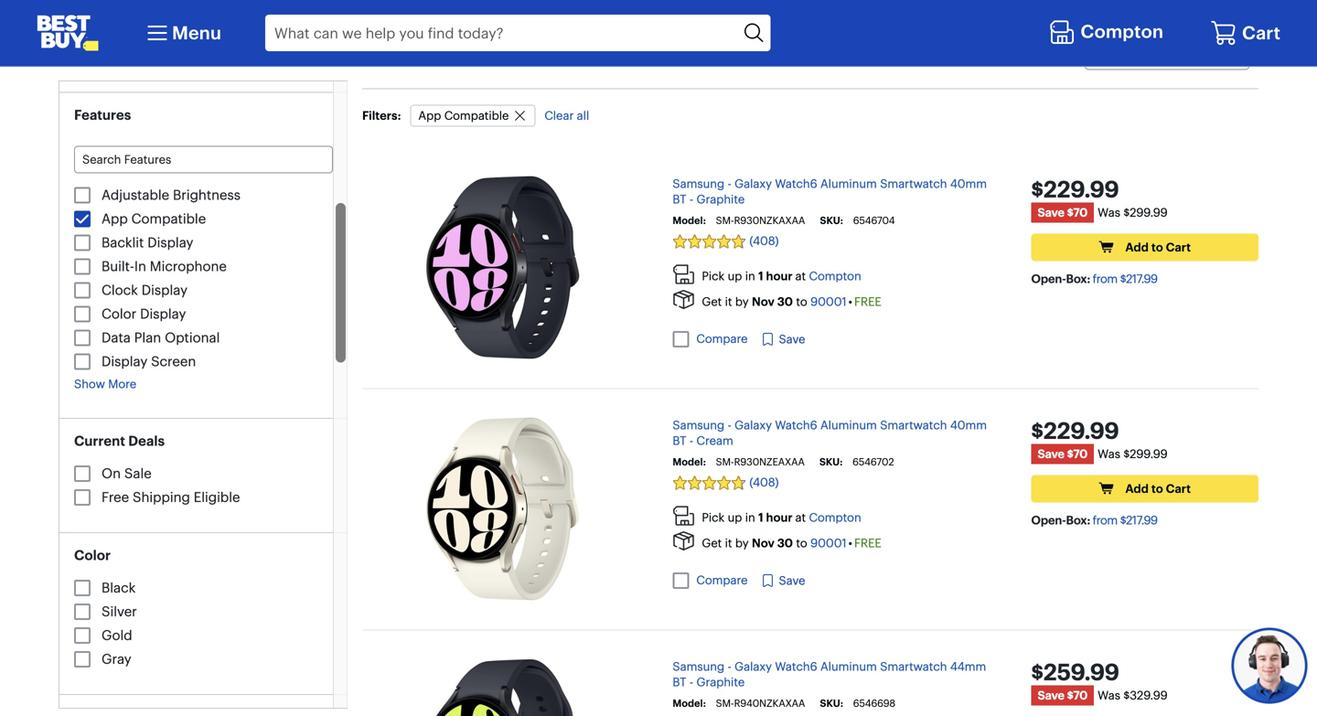 Task type: vqa. For each thing, say whether or not it's contained in the screenshot.
Save image
no



Task type: describe. For each thing, give the bounding box(es) containing it.
compton button for cream
[[809, 511, 862, 525]]

cart for samsung - galaxy watch6 aluminum smartwatch 40mm bt - graphite
[[1166, 240, 1191, 255]]

color display link
[[102, 305, 186, 322]]

sm-r930nzkaxaa
[[716, 214, 805, 227]]

color for color
[[74, 547, 111, 564]]

more
[[108, 377, 136, 391]]

29 items
[[362, 49, 411, 64]]

current deals
[[74, 433, 165, 449]]

app compatible link
[[102, 210, 206, 227]]

clock display
[[102, 282, 188, 298]]

at for graphite
[[796, 269, 806, 284]]

30 for graphite
[[777, 294, 793, 309]]

add to cart button for samsung - galaxy watch6 aluminum smartwatch 40mm bt - graphite
[[1031, 234, 1259, 261]]

show
[[74, 377, 105, 391]]

clear
[[545, 108, 574, 123]]

free shipping eligible
[[102, 489, 240, 506]]

save $70 for samsung - galaxy watch6 aluminum smartwatch 40mm bt - graphite
[[1038, 206, 1088, 220]]

pick for graphite
[[702, 269, 725, 284]]

at for cream
[[796, 511, 806, 525]]

gray
[[102, 651, 131, 667]]

backlit
[[102, 234, 144, 251]]

built-
[[102, 258, 134, 275]]

pick up in 1 hour at compton for cream
[[702, 511, 862, 525]]

open- for samsung - galaxy watch6 aluminum smartwatch 40mm bt - graphite
[[1031, 272, 1066, 287]]

samsung - galaxy watch6 aluminum smartwatch 44mm bt - graphite link
[[673, 660, 987, 690]]

app compatible button
[[410, 105, 536, 127]]

compare for cream
[[697, 573, 748, 588]]

free for samsung - galaxy watch6 aluminum smartwatch 40mm bt - cream
[[854, 536, 882, 551]]

hour for graphite
[[766, 269, 793, 284]]

sm- for graphite
[[716, 214, 734, 227]]

Gray checkbox
[[74, 651, 91, 667]]

40mm for samsung - galaxy watch6 aluminum smartwatch 40mm bt - graphite
[[950, 177, 987, 191]]

gray link
[[102, 651, 131, 667]]

display up more
[[102, 353, 147, 370]]

watch6 for samsung - galaxy watch6 aluminum smartwatch 44mm bt - graphite
[[775, 660, 818, 674]]

items
[[380, 49, 411, 64]]

smartwatch for samsung - galaxy watch6 aluminum smartwatch 40mm bt - graphite
[[880, 177, 947, 191]]

get for cream
[[702, 536, 722, 551]]

Color Display checkbox
[[74, 306, 91, 322]]

nov for cream
[[752, 536, 775, 551]]

samsung for samsung - galaxy watch6 aluminum smartwatch 40mm bt - cream
[[673, 418, 725, 433]]

backlit display link
[[102, 234, 193, 251]]

$70 for samsung - galaxy watch6 aluminum smartwatch 40mm bt - cream
[[1067, 447, 1088, 462]]

free for samsung - galaxy watch6 aluminum smartwatch 40mm bt - graphite
[[854, 294, 882, 309]]

data
[[102, 329, 131, 346]]

clock display link
[[102, 282, 188, 298]]

deals
[[128, 433, 165, 449]]

compatible for app compatible button
[[444, 108, 509, 123]]

$329.99
[[1124, 689, 1168, 703]]

menu
[[172, 22, 221, 44]]

List is populated as you type. Navigate forward to read and select from the list text field
[[74, 146, 333, 173]]

(408) link for cream
[[673, 475, 1002, 490]]

features
[[74, 106, 131, 123]]

watch6 for samsung - galaxy watch6 aluminum smartwatch 40mm bt - cream
[[775, 418, 818, 433]]

add for samsung - galaxy watch6 aluminum smartwatch 40mm bt - cream
[[1126, 482, 1149, 496]]

best buy help human beacon image
[[1231, 627, 1309, 705]]

sm-r930nzeaxaa
[[716, 456, 805, 469]]

microphone
[[150, 258, 227, 275]]

90001 for cream
[[811, 536, 847, 551]]

Gold checkbox
[[74, 627, 91, 644]]

On Sale checkbox
[[74, 465, 91, 482]]

$229.99 for samsung - galaxy watch6 aluminum smartwatch 40mm bt - cream
[[1031, 417, 1120, 445]]

eligible
[[194, 489, 240, 506]]

plan
[[134, 329, 161, 346]]

display screen
[[102, 353, 196, 370]]

in
[[134, 258, 146, 275]]

screen
[[151, 353, 196, 370]]

samsung for samsung - galaxy watch6 aluminum smartwatch 40mm bt - graphite
[[673, 177, 725, 191]]

display for clock display
[[142, 282, 188, 298]]

adjustable
[[102, 186, 169, 203]]

aluminum for samsung - galaxy watch6 aluminum smartwatch 44mm bt - graphite
[[821, 660, 877, 674]]

filters:
[[362, 108, 401, 123]]

black link
[[102, 579, 136, 596]]

app for app compatible 'link'
[[102, 210, 128, 227]]

silver
[[102, 603, 137, 620]]

graphite for samsung - galaxy watch6 aluminum smartwatch 44mm bt - graphite
[[697, 675, 745, 690]]

aluminum for samsung - galaxy watch6 aluminum smartwatch 40mm bt - graphite
[[821, 177, 877, 191]]

galaxy for samsung - galaxy watch6 aluminum smartwatch 40mm bt - graphite
[[735, 177, 772, 191]]

free
[[102, 489, 129, 506]]

open-box: from $217.99 for samsung - galaxy watch6 aluminum smartwatch 40mm bt - cream
[[1031, 513, 1158, 528]]

$259.99
[[1031, 658, 1120, 687]]

1 for graphite
[[759, 269, 764, 284]]

0 vertical spatial cart
[[1242, 22, 1281, 44]]

galaxy for samsung - galaxy watch6 aluminum smartwatch 44mm bt - graphite
[[735, 660, 772, 674]]

compton button for graphite
[[809, 269, 862, 284]]

smartwatch for samsung - galaxy watch6 aluminum smartwatch 44mm bt - graphite
[[880, 660, 947, 674]]

black
[[102, 579, 136, 596]]

samsung - galaxy watch6 aluminum smartwatch 40mm bt - graphite
[[673, 177, 987, 207]]

display for backlit display
[[148, 234, 193, 251]]

on
[[102, 465, 121, 482]]

built-in microphone
[[102, 258, 227, 275]]

3 was from the top
[[1098, 689, 1121, 703]]

hour for cream
[[766, 511, 793, 525]]

shipping
[[133, 489, 190, 506]]

was $299.99 for samsung - galaxy watch6 aluminum smartwatch 40mm bt - graphite
[[1098, 206, 1168, 220]]

get for graphite
[[702, 294, 722, 309]]

display for color display
[[140, 305, 186, 322]]

was $299.99 for samsung - galaxy watch6 aluminum smartwatch 40mm bt - cream
[[1098, 447, 1168, 462]]

was $329.99
[[1098, 689, 1168, 703]]

sm-r940nzkaxaa
[[716, 697, 805, 710]]

r940nzkaxaa
[[734, 697, 805, 710]]

• for graphite
[[849, 294, 853, 309]]

was for samsung - galaxy watch6 aluminum smartwatch 40mm bt - graphite
[[1098, 206, 1121, 220]]

• for cream
[[849, 536, 853, 551]]

compton for samsung - galaxy watch6 aluminum smartwatch 40mm bt - cream
[[809, 511, 862, 525]]

cream
[[697, 434, 734, 448]]

by for cream
[[735, 536, 749, 551]]

brightness
[[173, 186, 241, 203]]

box: for samsung - galaxy watch6 aluminum smartwatch 40mm bt - graphite
[[1066, 272, 1091, 287]]

on sale
[[102, 465, 152, 482]]

$299.99 for samsung - galaxy watch6 aluminum smartwatch 40mm bt - cream
[[1124, 447, 1168, 462]]

90001 for graphite
[[811, 294, 847, 309]]

model: for graphite
[[673, 214, 706, 227]]

silver link
[[102, 603, 137, 620]]

samsung - galaxy watch6 aluminum smartwatch 40mm bt - cream link
[[673, 418, 987, 448]]

6546698
[[853, 697, 896, 710]]

show more button
[[74, 377, 136, 391]]

(408) for cream
[[750, 475, 779, 490]]

save button for cream
[[761, 572, 806, 590]]

sku: for cream
[[820, 456, 843, 469]]

App Compatible checkbox
[[74, 211, 91, 227]]

3 sm- from the top
[[716, 697, 734, 710]]

optional
[[165, 329, 220, 346]]

44mm
[[950, 660, 987, 674]]

sm- for cream
[[716, 456, 734, 469]]

samsung - galaxy watch6 aluminum smartwatch 40mm bt - cream
[[673, 418, 987, 448]]

r930nzeaxaa
[[734, 456, 805, 469]]

built-in microphone link
[[102, 258, 227, 275]]

current
[[74, 433, 125, 449]]

adjustable brightness link
[[102, 186, 241, 203]]

samsung - galaxy watch6 aluminum smartwatch 40mm bt - graphite link
[[673, 177, 987, 207]]

open-box: from $217.99 for samsung - galaxy watch6 aluminum smartwatch 40mm bt - graphite
[[1031, 272, 1158, 287]]

free shipping eligible link
[[102, 489, 240, 506]]

(408) for graphite
[[750, 234, 779, 248]]

bt for samsung - galaxy watch6 aluminum smartwatch 40mm bt - cream
[[673, 434, 687, 448]]

$70 for samsung - galaxy watch6 aluminum smartwatch 40mm bt - graphite
[[1067, 206, 1088, 220]]

29
[[362, 49, 377, 64]]



Task type: locate. For each thing, give the bounding box(es) containing it.
at
[[796, 269, 806, 284], [796, 511, 806, 525]]

on sale link
[[102, 465, 152, 482]]

1 was $299.99 from the top
[[1098, 206, 1168, 220]]

1 vertical spatial compare
[[697, 573, 748, 588]]

0 vertical spatial get it by nov 30 to 90001 • free
[[702, 294, 882, 309]]

bt inside samsung - galaxy watch6 aluminum smartwatch 40mm bt - graphite
[[673, 192, 687, 207]]

box: for samsung - galaxy watch6 aluminum smartwatch 40mm bt - cream
[[1066, 513, 1091, 528]]

display up "data plan optional"
[[140, 305, 186, 322]]

display up built-in microphone "link"
[[148, 234, 193, 251]]

free down 6546702
[[854, 536, 882, 551]]

sale
[[124, 465, 152, 482]]

watch6 up r940nzkaxaa
[[775, 660, 818, 674]]

save $70
[[1038, 206, 1088, 220], [1038, 447, 1088, 462], [1038, 689, 1088, 703]]

2 compton button from the top
[[809, 511, 862, 525]]

0 vertical spatial 40mm
[[950, 177, 987, 191]]

clock
[[102, 282, 138, 298]]

1 vertical spatial sm-
[[716, 456, 734, 469]]

1 vertical spatial $70
[[1067, 447, 1088, 462]]

bt for samsung - galaxy watch6 aluminum smartwatch 40mm bt - graphite
[[673, 192, 687, 207]]

by down sm-r930nzeaxaa
[[735, 536, 749, 551]]

1 vertical spatial pick
[[702, 511, 725, 525]]

in
[[745, 269, 755, 284], [745, 511, 755, 525]]

add to cart button for samsung - galaxy watch6 aluminum smartwatch 40mm bt - cream
[[1031, 475, 1259, 503]]

pick for cream
[[702, 511, 725, 525]]

Display Screen checkbox
[[74, 353, 91, 370]]

1 compare from the top
[[697, 332, 748, 346]]

0 vertical spatial galaxy
[[735, 177, 772, 191]]

compatible left clear
[[444, 108, 509, 123]]

$299.99 for samsung - galaxy watch6 aluminum smartwatch 40mm bt - graphite
[[1124, 206, 1168, 220]]

pick
[[702, 269, 725, 284], [702, 511, 725, 525]]

1 get it by nov 30 to 90001 • free from the top
[[702, 294, 882, 309]]

graphite up sm-r940nzkaxaa
[[697, 675, 745, 690]]

by for graphite
[[735, 294, 749, 309]]

1 vertical spatial sku:
[[820, 456, 843, 469]]

3 bt from the top
[[673, 675, 687, 690]]

by down the sm-r930nzkaxaa
[[735, 294, 749, 309]]

1 was from the top
[[1098, 206, 1121, 220]]

0 vertical spatial save $70
[[1038, 206, 1088, 220]]

1 at from the top
[[796, 269, 806, 284]]

smartwatch inside samsung - galaxy watch6 aluminum smartwatch 44mm bt - graphite
[[880, 660, 947, 674]]

0 vertical spatial color
[[102, 305, 137, 322]]

0 vertical spatial add to cart button
[[1031, 234, 1259, 261]]

display screen link
[[102, 353, 196, 370]]

aluminum inside samsung - galaxy watch6 aluminum smartwatch 40mm bt - cream
[[821, 418, 877, 433]]

1 get from the top
[[702, 294, 722, 309]]

90001 button for graphite
[[811, 294, 847, 309]]

aluminum up 6546698
[[821, 660, 877, 674]]

1 by from the top
[[735, 294, 749, 309]]

smartwatch up 6546698
[[880, 660, 947, 674]]

Clock Display checkbox
[[74, 282, 91, 298]]

2 hour from the top
[[766, 511, 793, 525]]

2 save $70 from the top
[[1038, 447, 1088, 462]]

40mm inside samsung - galaxy watch6 aluminum smartwatch 40mm bt - cream
[[950, 418, 987, 433]]

1 vertical spatial galaxy
[[735, 418, 772, 433]]

smartwatch inside samsung - galaxy watch6 aluminum smartwatch 40mm bt - graphite
[[880, 177, 947, 191]]

0 vertical spatial in
[[745, 269, 755, 284]]

backlit display
[[102, 234, 193, 251]]

3 smartwatch from the top
[[880, 660, 947, 674]]

nov down sm-r930nzeaxaa
[[752, 536, 775, 551]]

2 1 from the top
[[759, 511, 764, 525]]

1 vertical spatial 1
[[759, 511, 764, 525]]

0 vertical spatial 30
[[777, 294, 793, 309]]

aluminum inside samsung - galaxy watch6 aluminum smartwatch 40mm bt - graphite
[[821, 177, 877, 191]]

1 vertical spatial (408)
[[750, 475, 779, 490]]

1 horizontal spatial app
[[418, 108, 441, 123]]

2 bt from the top
[[673, 434, 687, 448]]

0 vertical spatial box:
[[1066, 272, 1091, 287]]

2 pick up in 1 hour at compton from the top
[[702, 511, 862, 525]]

1
[[759, 269, 764, 284], [759, 511, 764, 525]]

1 save button from the top
[[761, 330, 806, 349]]

1 vertical spatial compatible
[[131, 210, 206, 227]]

1 vertical spatial free
[[854, 536, 882, 551]]

30 down r930nzkaxaa
[[777, 294, 793, 309]]

smartwatch up 6546704
[[880, 177, 947, 191]]

30 for cream
[[777, 536, 793, 551]]

cart link
[[1210, 19, 1281, 47]]

2 up from the top
[[728, 511, 742, 525]]

gold link
[[102, 627, 132, 644]]

galaxy
[[735, 177, 772, 191], [735, 418, 772, 433], [735, 660, 772, 674]]

watch6 inside samsung - galaxy watch6 aluminum smartwatch 40mm bt - cream
[[775, 418, 818, 433]]

0 vertical spatial (408)
[[750, 234, 779, 248]]

bt inside samsung - galaxy watch6 aluminum smartwatch 44mm bt - graphite
[[673, 675, 687, 690]]

1 $70 from the top
[[1067, 206, 1088, 220]]

samsung up the sm-r930nzkaxaa
[[673, 177, 725, 191]]

compatible for app compatible 'link'
[[131, 210, 206, 227]]

1 from $217.99 from the top
[[1093, 272, 1158, 287]]

3 watch6 from the top
[[775, 660, 818, 674]]

0 vertical spatial sku:
[[820, 214, 843, 227]]

1 for cream
[[759, 511, 764, 525]]

galaxy up the sm-r930nzkaxaa
[[735, 177, 772, 191]]

get it by nov 30 to 90001 • free for graphite
[[702, 294, 882, 309]]

1 vertical spatial app compatible
[[102, 210, 206, 227]]

clear all
[[545, 108, 589, 123]]

0 vertical spatial save button
[[761, 330, 806, 349]]

smartwatch inside samsung - galaxy watch6 aluminum smartwatch 40mm bt - cream
[[880, 418, 947, 433]]

samsung
[[673, 177, 725, 191], [673, 418, 725, 433], [673, 660, 725, 674]]

0 vertical spatial •
[[849, 294, 853, 309]]

was for samsung - galaxy watch6 aluminum smartwatch 40mm bt - cream
[[1098, 447, 1121, 462]]

1 vertical spatial •
[[849, 536, 853, 551]]

1 vertical spatial compton
[[809, 269, 862, 284]]

hour
[[766, 269, 793, 284], [766, 511, 793, 525]]

1 vertical spatial at
[[796, 511, 806, 525]]

2 aluminum from the top
[[821, 418, 877, 433]]

get it by nov 30 to 90001 • free down r930nzeaxaa
[[702, 536, 882, 551]]

add
[[1126, 240, 1149, 255], [1126, 482, 1149, 496]]

it down sm-r930nzeaxaa
[[725, 536, 732, 551]]

0 vertical spatial open-
[[1031, 272, 1066, 287]]

show more
[[74, 377, 136, 391]]

0 vertical spatial add to cart
[[1126, 240, 1191, 255]]

1 90001 from the top
[[811, 294, 847, 309]]

2 graphite from the top
[[697, 675, 745, 690]]

to
[[1152, 240, 1164, 255], [796, 294, 808, 309], [1152, 482, 1164, 496], [796, 536, 808, 551]]

Adjustable Brightness checkbox
[[74, 187, 91, 203]]

2 vertical spatial save $70
[[1038, 689, 1088, 703]]

compton inside dropdown button
[[1081, 20, 1164, 43]]

sm-
[[716, 214, 734, 227], [716, 456, 734, 469], [716, 697, 734, 710]]

3 samsung from the top
[[673, 660, 725, 674]]

up down the sm-r930nzkaxaa
[[728, 269, 742, 284]]

compton for samsung - galaxy watch6 aluminum smartwatch 40mm bt - graphite
[[809, 269, 862, 284]]

pick up in 1 hour at compton down r930nzkaxaa
[[702, 269, 862, 284]]

2 • from the top
[[849, 536, 853, 551]]

1 add to cart button from the top
[[1031, 234, 1259, 261]]

2 get it by nov 30 to 90001 • free from the top
[[702, 536, 882, 551]]

1 watch6 from the top
[[775, 177, 818, 191]]

1 vertical spatial color
[[74, 547, 111, 564]]

0 vertical spatial $229.99
[[1031, 175, 1120, 204]]

2 smartwatch from the top
[[880, 418, 947, 433]]

graphite inside samsung - galaxy watch6 aluminum smartwatch 40mm bt - graphite
[[697, 192, 745, 207]]

2 vertical spatial sm-
[[716, 697, 734, 710]]

1 smartwatch from the top
[[880, 177, 947, 191]]

1 free from the top
[[854, 294, 882, 309]]

it down the sm-r930nzkaxaa
[[725, 294, 732, 309]]

display down built-in microphone "link"
[[142, 282, 188, 298]]

smartwatch for samsung - galaxy watch6 aluminum smartwatch 40mm bt - cream
[[880, 418, 947, 433]]

color display
[[102, 305, 186, 322]]

0 vertical spatial from $217.99
[[1093, 272, 1158, 287]]

compton button
[[809, 269, 862, 284], [809, 511, 862, 525]]

30 down r930nzeaxaa
[[777, 536, 793, 551]]

2 at from the top
[[796, 511, 806, 525]]

2 vertical spatial compton
[[809, 511, 862, 525]]

galaxy up sm-r940nzkaxaa
[[735, 660, 772, 674]]

samsung up sm-r940nzkaxaa
[[673, 660, 725, 674]]

1 box: from the top
[[1066, 272, 1091, 287]]

1 $299.99 from the top
[[1124, 206, 1168, 220]]

app
[[418, 108, 441, 123], [102, 210, 128, 227]]

2 box: from the top
[[1066, 513, 1091, 528]]

2 pick from the top
[[702, 511, 725, 525]]

(408) down sm-r930nzeaxaa
[[750, 475, 779, 490]]

adjustable brightness
[[102, 186, 241, 203]]

2 open-box: from $217.99 from the top
[[1031, 513, 1158, 528]]

open- for samsung - galaxy watch6 aluminum smartwatch 40mm bt - cream
[[1031, 513, 1066, 528]]

model:
[[673, 214, 706, 227], [673, 456, 706, 469], [673, 697, 706, 710]]

2 watch6 from the top
[[775, 418, 818, 433]]

3 $70 from the top
[[1067, 689, 1088, 703]]

app compatible for app compatible 'link'
[[102, 210, 206, 227]]

compton button
[[1049, 16, 1168, 50]]

1 vertical spatial (408) link
[[673, 475, 1002, 490]]

2 was $299.99 from the top
[[1098, 447, 1168, 462]]

1 vertical spatial get
[[702, 536, 722, 551]]

2 in from the top
[[745, 511, 755, 525]]

Compare checkbox
[[673, 331, 689, 348]]

1 • from the top
[[849, 294, 853, 309]]

galaxy inside samsung - galaxy watch6 aluminum smartwatch 44mm bt - graphite
[[735, 660, 772, 674]]

1 galaxy from the top
[[735, 177, 772, 191]]

$229.99
[[1031, 175, 1120, 204], [1031, 417, 1120, 445]]

2 30 from the top
[[777, 536, 793, 551]]

compare right compare checkbox
[[697, 573, 748, 588]]

nov for graphite
[[752, 294, 775, 309]]

hour down r930nzeaxaa
[[766, 511, 793, 525]]

0 vertical spatial aluminum
[[821, 177, 877, 191]]

compatible down adjustable brightness link
[[131, 210, 206, 227]]

0 vertical spatial nov
[[752, 294, 775, 309]]

0 vertical spatial compatible
[[444, 108, 509, 123]]

(408) link for graphite
[[673, 234, 1002, 249]]

2 free from the top
[[854, 536, 882, 551]]

1 vertical spatial 40mm
[[950, 418, 987, 433]]

save button for graphite
[[761, 330, 806, 349]]

r930nzkaxaa
[[734, 214, 805, 227]]

1 horizontal spatial app compatible
[[418, 108, 509, 123]]

bt
[[673, 192, 687, 207], [673, 434, 687, 448], [673, 675, 687, 690]]

6546702
[[853, 456, 894, 469]]

pick up in 1 hour at compton
[[702, 269, 862, 284], [702, 511, 862, 525]]

get it by nov 30 to 90001 • free for cream
[[702, 536, 882, 551]]

1 vertical spatial up
[[728, 511, 742, 525]]

0 vertical spatial it
[[725, 294, 732, 309]]

1 vertical spatial it
[[725, 536, 732, 551]]

from $217.99
[[1093, 272, 1158, 287], [1093, 513, 1158, 528]]

app compatible for app compatible button
[[418, 108, 509, 123]]

2 save button from the top
[[761, 572, 806, 590]]

2 $70 from the top
[[1067, 447, 1088, 462]]

nov down the sm-r930nzkaxaa
[[752, 294, 775, 309]]

sku: down samsung - galaxy watch6 aluminum smartwatch 40mm bt - cream in the right of the page
[[820, 456, 843, 469]]

sku: down samsung - galaxy watch6 aluminum smartwatch 44mm bt - graphite link
[[820, 697, 843, 710]]

all
[[577, 108, 589, 123]]

Black checkbox
[[74, 580, 91, 596]]

1 90001 button from the top
[[811, 294, 847, 309]]

0 horizontal spatial compatible
[[131, 210, 206, 227]]

Type to search. Navigate forward to hear suggestions text field
[[265, 15, 739, 51]]

1 aluminum from the top
[[821, 177, 877, 191]]

2 by from the top
[[735, 536, 749, 551]]

up for cream
[[728, 511, 742, 525]]

model: left the sm-r930nzkaxaa
[[673, 214, 706, 227]]

2 40mm from the top
[[950, 418, 987, 433]]

from $217.99 for samsung - galaxy watch6 aluminum smartwatch 40mm bt - cream
[[1093, 513, 1158, 528]]

clear all button
[[545, 108, 589, 123]]

color for color display
[[102, 305, 137, 322]]

menu button
[[143, 18, 221, 48]]

bt inside samsung - galaxy watch6 aluminum smartwatch 40mm bt - cream
[[673, 434, 687, 448]]

watch6 inside samsung - galaxy watch6 aluminum smartwatch 40mm bt - graphite
[[775, 177, 818, 191]]

3 galaxy from the top
[[735, 660, 772, 674]]

compton button down 6546702
[[809, 511, 862, 525]]

1 in from the top
[[745, 269, 755, 284]]

1 vertical spatial add
[[1126, 482, 1149, 496]]

app inside app compatible button
[[418, 108, 441, 123]]

0 vertical spatial free
[[854, 294, 882, 309]]

at down r930nzkaxaa
[[796, 269, 806, 284]]

samsung inside samsung - galaxy watch6 aluminum smartwatch 44mm bt - graphite
[[673, 660, 725, 674]]

1 vertical spatial 30
[[777, 536, 793, 551]]

(408)
[[750, 234, 779, 248], [750, 475, 779, 490]]

0 vertical spatial smartwatch
[[880, 177, 947, 191]]

0 vertical spatial watch6
[[775, 177, 818, 191]]

data plan optional link
[[102, 329, 220, 346]]

1 vertical spatial $229.99
[[1031, 417, 1120, 445]]

40mm for samsung - galaxy watch6 aluminum smartwatch 40mm bt - cream
[[950, 418, 987, 433]]

2 vertical spatial was
[[1098, 689, 1121, 703]]

2 90001 button from the top
[[811, 536, 847, 551]]

1 (408) link from the top
[[673, 234, 1002, 249]]

at down r930nzeaxaa
[[796, 511, 806, 525]]

1 vertical spatial save button
[[761, 572, 806, 590]]

1 save $70 from the top
[[1038, 206, 1088, 220]]

model: left sm-r940nzkaxaa
[[673, 697, 706, 710]]

was $299.99
[[1098, 206, 1168, 220], [1098, 447, 1168, 462]]

1 add from the top
[[1126, 240, 1149, 255]]

1 vertical spatial aluminum
[[821, 418, 877, 433]]

galaxy up sm-r930nzeaxaa
[[735, 418, 772, 433]]

data plan optional
[[102, 329, 220, 346]]

1 40mm from the top
[[950, 177, 987, 191]]

2 add from the top
[[1126, 482, 1149, 496]]

hour down r930nzkaxaa
[[766, 269, 793, 284]]

add to cart for samsung - galaxy watch6 aluminum smartwatch 40mm bt - graphite
[[1126, 240, 1191, 255]]

1 graphite from the top
[[697, 192, 745, 207]]

1 pick up in 1 hour at compton from the top
[[702, 269, 862, 284]]

0 vertical spatial open-box: from $217.99
[[1031, 272, 1158, 287]]

2 sm- from the top
[[716, 456, 734, 469]]

3 aluminum from the top
[[821, 660, 877, 674]]

1 horizontal spatial compatible
[[444, 108, 509, 123]]

1 add to cart from the top
[[1126, 240, 1191, 255]]

Backlit Display checkbox
[[74, 234, 91, 251]]

1 vertical spatial from $217.99
[[1093, 513, 1158, 528]]

1 bt from the top
[[673, 192, 687, 207]]

samsung inside samsung - galaxy watch6 aluminum smartwatch 40mm bt - cream
[[673, 418, 725, 433]]

graphite for samsung - galaxy watch6 aluminum smartwatch 40mm bt - graphite
[[697, 192, 745, 207]]

1 hour from the top
[[766, 269, 793, 284]]

app for app compatible button
[[418, 108, 441, 123]]

compatible
[[444, 108, 509, 123], [131, 210, 206, 227]]

pick up in 1 hour at compton down r930nzeaxaa
[[702, 511, 862, 525]]

2 from $217.99 from the top
[[1093, 513, 1158, 528]]

2 add to cart button from the top
[[1031, 475, 1259, 503]]

watch6 up r930nzeaxaa
[[775, 418, 818, 433]]

6546704
[[853, 214, 895, 227]]

samsung - galaxy watch6 aluminum smartwatch 40mm bt - graphite - front_zoom image
[[426, 176, 580, 359]]

pick down sm-r930nzeaxaa
[[702, 511, 725, 525]]

Built-In Microphone checkbox
[[74, 258, 91, 275]]

samsung - galaxy watch6 aluminum smartwatch 40mm bt - cream - front_zoom image
[[426, 418, 580, 601]]

(408) link down 6546704
[[673, 234, 1002, 249]]

watch6 inside samsung - galaxy watch6 aluminum smartwatch 44mm bt - graphite
[[775, 660, 818, 674]]

1 it from the top
[[725, 294, 732, 309]]

aluminum for samsung - galaxy watch6 aluminum smartwatch 40mm bt - cream
[[821, 418, 877, 433]]

1 vertical spatial open-box: from $217.99
[[1031, 513, 1158, 528]]

galaxy inside samsung - galaxy watch6 aluminum smartwatch 40mm bt - graphite
[[735, 177, 772, 191]]

•
[[849, 294, 853, 309], [849, 536, 853, 551]]

Data Plan Optional checkbox
[[74, 330, 91, 346]]

up down sm-r930nzeaxaa
[[728, 511, 742, 525]]

2 get from the top
[[702, 536, 722, 551]]

1 $229.99 from the top
[[1031, 175, 1120, 204]]

1 (408) from the top
[[750, 234, 779, 248]]

color
[[102, 305, 137, 322], [74, 547, 111, 564]]

1 pick from the top
[[702, 269, 725, 284]]

app right filters:
[[418, 108, 441, 123]]

(408) down the sm-r930nzkaxaa
[[750, 234, 779, 248]]

1 down sm-r930nzeaxaa
[[759, 511, 764, 525]]

get
[[702, 294, 722, 309], [702, 536, 722, 551]]

$229.99 for samsung - galaxy watch6 aluminum smartwatch 40mm bt - graphite
[[1031, 175, 1120, 204]]

0 vertical spatial 90001 button
[[811, 294, 847, 309]]

graphite inside samsung - galaxy watch6 aluminum smartwatch 44mm bt - graphite
[[697, 675, 745, 690]]

0 vertical spatial was
[[1098, 206, 1121, 220]]

compare for graphite
[[697, 332, 748, 346]]

(408) link down 6546702
[[673, 475, 1002, 490]]

save button
[[761, 330, 806, 349], [761, 572, 806, 590]]

from $217.99 for samsung - galaxy watch6 aluminum smartwatch 40mm bt - graphite
[[1093, 272, 1158, 287]]

pick up in 1 hour at compton for graphite
[[702, 269, 862, 284]]

in for graphite
[[745, 269, 755, 284]]

in for cream
[[745, 511, 755, 525]]

2 vertical spatial smartwatch
[[880, 660, 947, 674]]

in down sm-r930nzeaxaa
[[745, 511, 755, 525]]

cart icon image
[[1210, 19, 1238, 47]]

watch6
[[775, 177, 818, 191], [775, 418, 818, 433], [775, 660, 818, 674]]

2 (408) link from the top
[[673, 475, 1002, 490]]

1 vertical spatial compton button
[[809, 511, 862, 525]]

color down clock
[[102, 305, 137, 322]]

1 down the sm-r930nzkaxaa
[[759, 269, 764, 284]]

samsung for samsung - galaxy watch6 aluminum smartwatch 44mm bt - graphite
[[673, 660, 725, 674]]

2 $299.99 from the top
[[1124, 447, 1168, 462]]

1 vertical spatial was
[[1098, 447, 1121, 462]]

samsung up cream
[[673, 418, 725, 433]]

(408) link
[[673, 234, 1002, 249], [673, 475, 1002, 490]]

2 vertical spatial watch6
[[775, 660, 818, 674]]

1 vertical spatial 90001 button
[[811, 536, 847, 551]]

aluminum inside samsung - galaxy watch6 aluminum smartwatch 44mm bt - graphite
[[821, 660, 877, 674]]

2 $229.99 from the top
[[1031, 417, 1120, 445]]

2 compare from the top
[[697, 573, 748, 588]]

galaxy inside samsung - galaxy watch6 aluminum smartwatch 40mm bt - cream
[[735, 418, 772, 433]]

1 vertical spatial cart
[[1166, 240, 1191, 255]]

0 vertical spatial at
[[796, 269, 806, 284]]

1 vertical spatial add to cart button
[[1031, 475, 1259, 503]]

1 model: from the top
[[673, 214, 706, 227]]

0 vertical spatial sm-
[[716, 214, 734, 227]]

compare right compare option
[[697, 332, 748, 346]]

40mm inside samsung - galaxy watch6 aluminum smartwatch 40mm bt - graphite
[[950, 177, 987, 191]]

1 vertical spatial 90001
[[811, 536, 847, 551]]

Compare checkbox
[[673, 573, 689, 589]]

2 model: from the top
[[673, 456, 706, 469]]

0 vertical spatial get
[[702, 294, 722, 309]]

0 vertical spatial $299.99
[[1124, 206, 1168, 220]]

0 vertical spatial add
[[1126, 240, 1149, 255]]

1 nov from the top
[[752, 294, 775, 309]]

1 open- from the top
[[1031, 272, 1066, 287]]

get it by nov 30 to 90001 • free down r930nzkaxaa
[[702, 294, 882, 309]]

nov
[[752, 294, 775, 309], [752, 536, 775, 551]]

0 vertical spatial app compatible
[[418, 108, 509, 123]]

1 vertical spatial open-
[[1031, 513, 1066, 528]]

cart
[[1242, 22, 1281, 44], [1166, 240, 1191, 255], [1166, 482, 1191, 496]]

compton
[[1081, 20, 1164, 43], [809, 269, 862, 284], [809, 511, 862, 525]]

1 sm- from the top
[[716, 214, 734, 227]]

1 vertical spatial add to cart
[[1126, 482, 1191, 496]]

aluminum up 6546704
[[821, 177, 877, 191]]

2 vertical spatial sku:
[[820, 697, 843, 710]]

app compatible right filters:
[[418, 108, 509, 123]]

sku: down samsung - galaxy watch6 aluminum smartwatch 40mm bt - graphite
[[820, 214, 843, 227]]

sku: for graphite
[[820, 214, 843, 227]]

it for graphite
[[725, 294, 732, 309]]

2 vertical spatial model:
[[673, 697, 706, 710]]

smartwatch
[[880, 177, 947, 191], [880, 418, 947, 433], [880, 660, 947, 674]]

app up backlit
[[102, 210, 128, 227]]

2 vertical spatial cart
[[1166, 482, 1191, 496]]

by
[[735, 294, 749, 309], [735, 536, 749, 551]]

2 samsung from the top
[[673, 418, 725, 433]]

was
[[1098, 206, 1121, 220], [1098, 447, 1121, 462], [1098, 689, 1121, 703]]

1 samsung from the top
[[673, 177, 725, 191]]

app compatible up backlit display link
[[102, 210, 206, 227]]

0 vertical spatial samsung
[[673, 177, 725, 191]]

model: for cream
[[673, 456, 706, 469]]

aluminum up 6546702
[[821, 418, 877, 433]]

2 vertical spatial bt
[[673, 675, 687, 690]]

in down the sm-r930nzkaxaa
[[745, 269, 755, 284]]

1 30 from the top
[[777, 294, 793, 309]]

pick down the sm-r930nzkaxaa
[[702, 269, 725, 284]]

watch6 for samsung - galaxy watch6 aluminum smartwatch 40mm bt - graphite
[[775, 177, 818, 191]]

1 compton button from the top
[[809, 269, 862, 284]]

1 vertical spatial pick up in 1 hour at compton
[[702, 511, 862, 525]]

3 model: from the top
[[673, 697, 706, 710]]

90001
[[811, 294, 847, 309], [811, 536, 847, 551]]

bt for samsung - galaxy watch6 aluminum smartwatch 44mm bt - graphite
[[673, 675, 687, 690]]

1 vertical spatial samsung
[[673, 418, 725, 433]]

2 90001 from the top
[[811, 536, 847, 551]]

2 open- from the top
[[1031, 513, 1066, 528]]

0 vertical spatial compton button
[[809, 269, 862, 284]]

compton button down 6546704
[[809, 269, 862, 284]]

compare
[[697, 332, 748, 346], [697, 573, 748, 588]]

app compatible inside button
[[418, 108, 509, 123]]

save $70 for samsung - galaxy watch6 aluminum smartwatch 40mm bt - cream
[[1038, 447, 1088, 462]]

display
[[148, 234, 193, 251], [142, 282, 188, 298], [140, 305, 186, 322], [102, 353, 147, 370]]

1 1 from the top
[[759, 269, 764, 284]]

compatible inside button
[[444, 108, 509, 123]]

watch6 up r930nzkaxaa
[[775, 177, 818, 191]]

2 it from the top
[[725, 536, 732, 551]]

2 galaxy from the top
[[735, 418, 772, 433]]

90001 button for cream
[[811, 536, 847, 551]]

gold
[[102, 627, 132, 644]]

1 vertical spatial in
[[745, 511, 755, 525]]

1 vertical spatial box:
[[1066, 513, 1091, 528]]

0 vertical spatial graphite
[[697, 192, 745, 207]]

add to cart for samsung - galaxy watch6 aluminum smartwatch 40mm bt - cream
[[1126, 482, 1191, 496]]

it for cream
[[725, 536, 732, 551]]

cart for samsung - galaxy watch6 aluminum smartwatch 40mm bt - cream
[[1166, 482, 1191, 496]]

galaxy for samsung - galaxy watch6 aluminum smartwatch 40mm bt - cream
[[735, 418, 772, 433]]

app compatible
[[418, 108, 509, 123], [102, 210, 206, 227]]

0 vertical spatial by
[[735, 294, 749, 309]]

sku:
[[820, 214, 843, 227], [820, 456, 843, 469], [820, 697, 843, 710]]

samsung - galaxy watch6 aluminum smartwatch 44mm bt - graphite - front_zoom image
[[426, 659, 580, 716]]

it
[[725, 294, 732, 309], [725, 536, 732, 551]]

samsung - galaxy watch6 aluminum smartwatch 44mm bt - graphite
[[673, 660, 987, 690]]

2 add to cart from the top
[[1126, 482, 1191, 496]]

model: down cream
[[673, 456, 706, 469]]

1 vertical spatial by
[[735, 536, 749, 551]]

add to cart button
[[1031, 234, 1259, 261], [1031, 475, 1259, 503]]

3 save $70 from the top
[[1038, 689, 1088, 703]]

0 vertical spatial compton
[[1081, 20, 1164, 43]]

2 vertical spatial aluminum
[[821, 660, 877, 674]]

0 vertical spatial up
[[728, 269, 742, 284]]

graphite up the sm-r930nzkaxaa
[[697, 192, 745, 207]]

2 was from the top
[[1098, 447, 1121, 462]]

Free Shipping Eligible checkbox
[[74, 489, 91, 506]]

1 vertical spatial watch6
[[775, 418, 818, 433]]

1 open-box: from $217.99 from the top
[[1031, 272, 1158, 287]]

free down 6546704
[[854, 294, 882, 309]]

get it by nov 30 to 90001 • free
[[702, 294, 882, 309], [702, 536, 882, 551]]

1 vertical spatial nov
[[752, 536, 775, 551]]

0 vertical spatial pick up in 1 hour at compton
[[702, 269, 862, 284]]

Silver checkbox
[[74, 603, 91, 620]]

bestbuy.com image
[[37, 15, 99, 51]]

color up black checkbox
[[74, 547, 111, 564]]

2 nov from the top
[[752, 536, 775, 551]]

90001 button
[[811, 294, 847, 309], [811, 536, 847, 551]]

0 horizontal spatial app
[[102, 210, 128, 227]]

add for samsung - galaxy watch6 aluminum smartwatch 40mm bt - graphite
[[1126, 240, 1149, 255]]

samsung inside samsung - galaxy watch6 aluminum smartwatch 40mm bt - graphite
[[673, 177, 725, 191]]

1 up from the top
[[728, 269, 742, 284]]

0 vertical spatial $70
[[1067, 206, 1088, 220]]

smartwatch up 6546702
[[880, 418, 947, 433]]

open-box: from $217.99
[[1031, 272, 1158, 287], [1031, 513, 1158, 528]]



